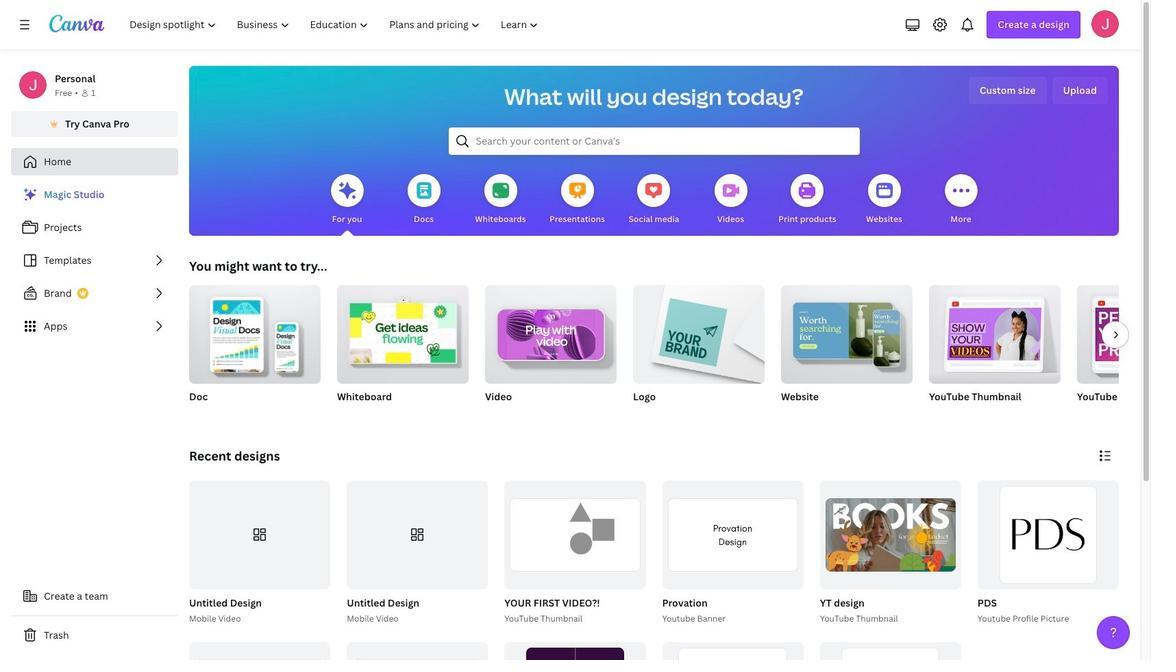 Task type: vqa. For each thing, say whether or not it's contained in the screenshot.
the Search search box
yes



Task type: locate. For each thing, give the bounding box(es) containing it.
list
[[11, 181, 178, 340]]

group
[[189, 280, 321, 421], [189, 280, 321, 384], [633, 280, 765, 421], [633, 280, 765, 384], [781, 280, 913, 421], [781, 280, 913, 384], [930, 280, 1061, 421], [930, 280, 1061, 384], [337, 285, 469, 421], [337, 285, 469, 384], [485, 285, 617, 421], [1078, 285, 1152, 421], [1078, 285, 1152, 384], [186, 481, 331, 626], [189, 481, 331, 589], [344, 481, 488, 626], [502, 481, 646, 626], [660, 481, 804, 626], [663, 481, 804, 589], [818, 481, 962, 626], [820, 481, 962, 589], [975, 481, 1119, 626], [978, 481, 1119, 589], [505, 642, 646, 660], [663, 642, 804, 660], [820, 642, 962, 660]]

None search field
[[449, 128, 860, 155]]

top level navigation element
[[121, 11, 551, 38]]



Task type: describe. For each thing, give the bounding box(es) containing it.
james peterson image
[[1092, 10, 1119, 38]]

Search search field
[[476, 128, 833, 154]]



